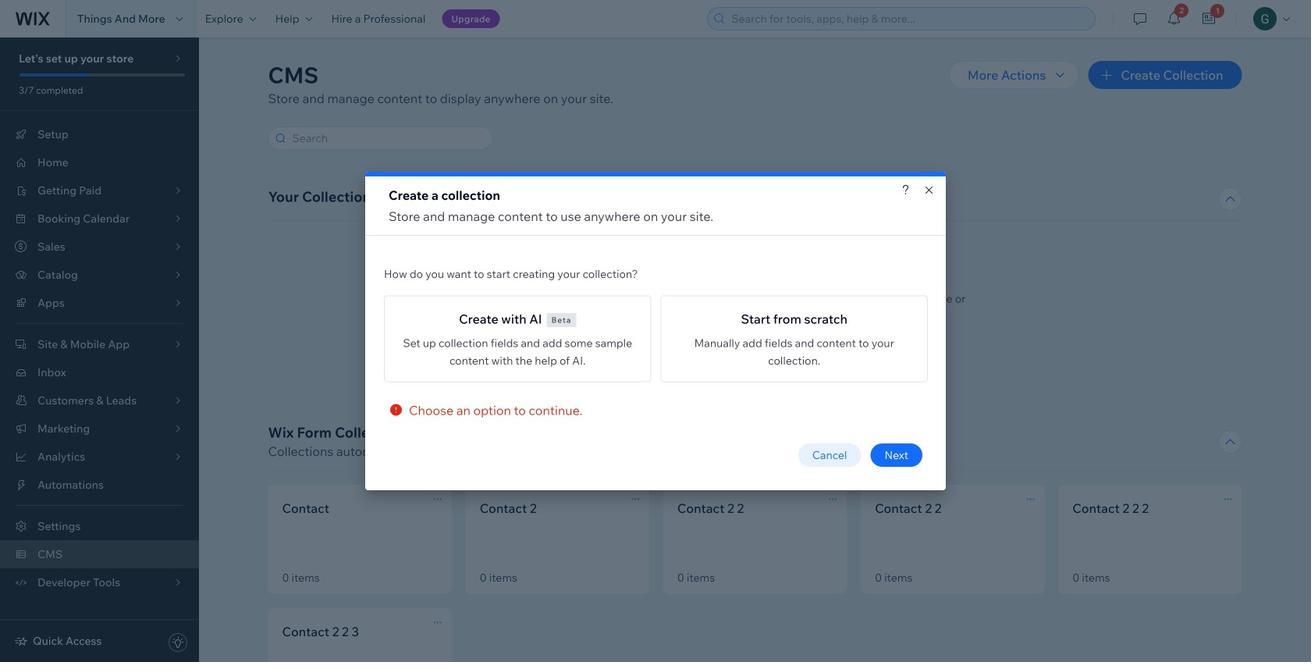 Task type: locate. For each thing, give the bounding box(es) containing it.
sidebar element
[[0, 37, 199, 662]]

Search field
[[288, 127, 488, 149]]



Task type: describe. For each thing, give the bounding box(es) containing it.
Search for tools, apps, help & more... field
[[727, 8, 1091, 30]]



Task type: vqa. For each thing, say whether or not it's contained in the screenshot.
Search for tools, apps, help & more... field
yes



